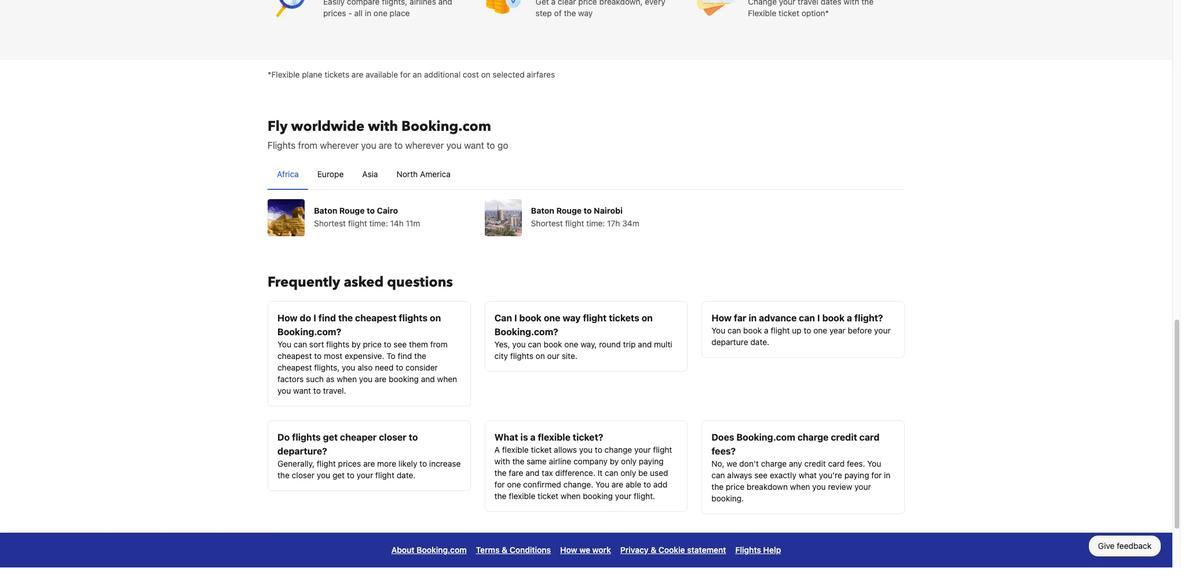 Task type: locate. For each thing, give the bounding box(es) containing it.
2 booking.com? from the left
[[495, 326, 558, 337]]

i inside "how do i find the cheapest flights on booking.com? you can sort flights by price to see them from cheapest to most expensive. to find the cheapest flights, you also need to consider factors such as when you are booking and when you want to travel."
[[313, 313, 316, 323]]

one left year
[[813, 325, 827, 335]]

flight up way,
[[583, 313, 607, 323]]

3 i from the left
[[817, 313, 820, 323]]

airline
[[549, 456, 571, 466]]

advance
[[759, 313, 797, 323]]

2 vertical spatial flexible
[[509, 491, 535, 501]]

your
[[779, 0, 796, 6], [874, 325, 891, 335], [634, 445, 651, 454], [357, 470, 373, 480], [855, 482, 871, 492], [615, 491, 632, 501]]

i right do
[[313, 313, 316, 323]]

0 vertical spatial card
[[859, 432, 880, 442]]

1 horizontal spatial date.
[[750, 337, 769, 347]]

charge up any
[[798, 432, 829, 442]]

the right "dates"
[[862, 0, 874, 6]]

time: inside 'baton rouge to nairobi shortest flight time: 17h 34m'
[[586, 218, 605, 228]]

2 horizontal spatial for
[[871, 470, 882, 480]]

0 vertical spatial in
[[365, 8, 371, 18]]

2 baton from the left
[[531, 205, 554, 215]]

time: inside baton rouge to cairo shortest flight time: 14h 11m
[[369, 218, 388, 228]]

airfares
[[527, 69, 555, 79]]

1 vertical spatial paying
[[844, 470, 869, 480]]

booking.com inside does booking.com charge credit card fees? no, we don't charge any credit card fees. you can always see exactly what you're paying for in the price breakdown when you review your booking.
[[737, 432, 795, 442]]

i right can
[[514, 313, 517, 323]]

flexible
[[748, 8, 776, 18]]

a
[[495, 445, 500, 454]]

for down a on the left bottom
[[495, 479, 505, 489]]

1 vertical spatial card
[[828, 458, 845, 468]]

from right 'them'
[[430, 339, 448, 349]]

prices down the cheaper
[[338, 458, 361, 468]]

booking.com up america
[[401, 117, 491, 136]]

flight inside can i book one way flight tickets on booking.com? yes, you can book one way, round trip and multi city flights on our site.
[[583, 313, 607, 323]]

a inside what is a flexible ticket? a flexible ticket allows you to change your flight with the same airline company by only paying the fare and tax difference. it can only be used for one confirmed change. you are able to add the flexible ticket when booking your flight.
[[530, 432, 536, 442]]

travel
[[798, 0, 819, 6]]

you down what
[[812, 482, 826, 492]]

you up america
[[446, 140, 462, 150]]

allows
[[554, 445, 577, 454]]

flight
[[348, 218, 367, 228], [565, 218, 584, 228], [583, 313, 607, 323], [771, 325, 790, 335], [653, 445, 672, 454], [317, 458, 336, 468], [375, 470, 394, 480]]

0 vertical spatial tickets
[[325, 69, 349, 79]]

1 vertical spatial from
[[430, 339, 448, 349]]

ticket inside change your travel dates with the flexible ticket option*
[[779, 8, 799, 18]]

one inside how far in advance can i book a flight? you can book a flight up to one year before your departure date.
[[813, 325, 827, 335]]

rouge left nairobi
[[556, 205, 582, 215]]

booking.com? up sort
[[277, 326, 341, 337]]

0 vertical spatial way
[[578, 8, 593, 18]]

can down "no," at the right
[[712, 470, 725, 480]]

1 i from the left
[[313, 313, 316, 323]]

1 vertical spatial booking.com
[[737, 432, 795, 442]]

you down also
[[359, 374, 373, 384]]

your left travel
[[779, 0, 796, 6]]

-
[[348, 8, 352, 18]]

give feedback button
[[1089, 536, 1161, 557]]

with right "dates"
[[844, 0, 859, 6]]

only up able
[[621, 468, 636, 478]]

price up 'expensive.' at bottom
[[363, 339, 382, 349]]

time:
[[369, 218, 388, 228], [586, 218, 605, 228]]

0 horizontal spatial find
[[318, 313, 336, 323]]

departure
[[712, 337, 748, 347]]

change your travel dates with the flexible ticket option*
[[748, 0, 874, 18]]

review
[[828, 482, 852, 492]]

ticket?
[[573, 432, 603, 442]]

you up company at the bottom
[[579, 445, 593, 454]]

1 & from the left
[[502, 545, 507, 555]]

your inside do flights get cheaper closer to departure? generally, flight prices are more likely to increase the closer you get to your flight date.
[[357, 470, 373, 480]]

shortest inside baton rouge to cairo shortest flight time: 14h 11m
[[314, 218, 346, 228]]

2 vertical spatial price
[[726, 482, 745, 492]]

want inside "how do i find the cheapest flights on booking.com? you can sort flights by price to see them from cheapest to most expensive. to find the cheapest flights, you also need to consider factors such as when you are booking and when you want to travel."
[[293, 386, 311, 395]]

prices
[[323, 8, 346, 18], [338, 458, 361, 468]]

1 vertical spatial cheapest
[[277, 351, 312, 361]]

flights up most
[[326, 339, 349, 349]]

ticket
[[779, 8, 799, 18], [531, 445, 552, 454], [538, 491, 558, 501]]

your down flight?
[[874, 325, 891, 335]]

34m
[[622, 218, 639, 228]]

1 vertical spatial flights,
[[314, 362, 340, 372]]

we inside how we work link
[[579, 545, 590, 555]]

travel.
[[323, 386, 346, 395]]

card
[[859, 432, 880, 442], [828, 458, 845, 468]]

flights inside can i book one way flight tickets on booking.com? yes, you can book one way, round trip and multi city flights on our site.
[[510, 351, 533, 361]]

fly
[[268, 117, 288, 136]]

about
[[391, 545, 415, 555]]

want left the 'go'
[[464, 140, 484, 150]]

how inside "how do i find the cheapest flights on booking.com? you can sort flights by price to see them from cheapest to most expensive. to find the cheapest flights, you also need to consider factors such as when you are booking and when you want to travel."
[[277, 313, 298, 323]]

to down the cheaper
[[347, 470, 354, 480]]

1 horizontal spatial paying
[[844, 470, 869, 480]]

1 horizontal spatial tickets
[[609, 313, 639, 323]]

by inside "how do i find the cheapest flights on booking.com? you can sort flights by price to see them from cheapest to most expensive. to find the cheapest flights, you also need to consider factors such as when you are booking and when you want to travel."
[[352, 339, 361, 349]]

rouge inside baton rouge to cairo shortest flight time: 14h 11m
[[339, 205, 365, 215]]

1 vertical spatial credit
[[804, 458, 826, 468]]

way up way,
[[563, 313, 581, 323]]

how for how do i find the cheapest flights on booking.com?
[[277, 313, 298, 323]]

and inside "how do i find the cheapest flights on booking.com? you can sort flights by price to see them from cheapest to most expensive. to find the cheapest flights, you also need to consider factors such as when you are booking and when you want to travel."
[[421, 374, 435, 384]]

able
[[626, 479, 641, 489]]

0 horizontal spatial booking.com?
[[277, 326, 341, 337]]

2 vertical spatial booking.com
[[417, 545, 467, 555]]

0 vertical spatial date.
[[750, 337, 769, 347]]

0 horizontal spatial with
[[368, 117, 398, 136]]

north
[[397, 169, 418, 179]]

are inside what is a flexible ticket? a flexible ticket allows you to change your flight with the same airline company by only paying the fare and tax difference. it can only be used for one confirmed change. you are able to add the flexible ticket when booking your flight.
[[612, 479, 623, 489]]

how
[[277, 313, 298, 323], [712, 313, 732, 323], [560, 545, 577, 555]]

booking down "consider"
[[389, 374, 419, 384]]

to up the likely
[[409, 432, 418, 442]]

0 horizontal spatial &
[[502, 545, 507, 555]]

1 horizontal spatial wherever
[[405, 140, 444, 150]]

1 horizontal spatial see
[[754, 470, 768, 480]]

from inside 'fly worldwide with booking.com flights from wherever you are to wherever you want to go'
[[298, 140, 318, 150]]

baton inside baton rouge to cairo shortest flight time: 14h 11m
[[314, 205, 337, 215]]

paying inside what is a flexible ticket? a flexible ticket allows you to change your flight with the same airline company by only paying the fare and tax difference. it can only be used for one confirmed change. you are able to add the flexible ticket when booking your flight.
[[639, 456, 664, 466]]

can i book one way flight tickets on booking.com? yes, you can book one way, round trip and multi city flights on our site.
[[495, 313, 672, 361]]

1 horizontal spatial baton
[[531, 205, 554, 215]]

paying for what is a flexible ticket?
[[639, 456, 664, 466]]

we right "no," at the right
[[727, 458, 737, 468]]

0 horizontal spatial rouge
[[339, 205, 365, 215]]

are left more
[[363, 458, 375, 468]]

cheapest
[[355, 313, 397, 323], [277, 351, 312, 361], [277, 362, 312, 372]]

flight inside baton rouge to cairo shortest flight time: 14h 11m
[[348, 218, 367, 228]]

booking.com?
[[277, 326, 341, 337], [495, 326, 558, 337]]

it
[[598, 468, 603, 478]]

we inside does booking.com charge credit card fees? no, we don't charge any credit card fees. you can always see exactly what you're paying for in the price breakdown when you review your booking.
[[727, 458, 737, 468]]

privacy & cookie statement link
[[620, 542, 726, 558]]

see inside "how do i find the cheapest flights on booking.com? you can sort flights by price to see them from cheapest to most expensive. to find the cheapest flights, you also need to consider factors such as when you are booking and when you want to travel."
[[394, 339, 407, 349]]

asked
[[344, 273, 384, 292]]

0 vertical spatial find
[[318, 313, 336, 323]]

flexible down confirmed
[[509, 491, 535, 501]]

flexible up allows
[[538, 432, 571, 442]]

your up "be"
[[634, 445, 651, 454]]

0 vertical spatial from
[[298, 140, 318, 150]]

0 vertical spatial booking.com
[[401, 117, 491, 136]]

time: for nairobi
[[586, 218, 605, 228]]

wherever up north america
[[405, 140, 444, 150]]

baton
[[314, 205, 337, 215], [531, 205, 554, 215]]

rouge for cairo
[[339, 205, 365, 215]]

1 baton from the left
[[314, 205, 337, 215]]

flights up 'them'
[[399, 313, 428, 323]]

booking.com for does
[[737, 432, 795, 442]]

0 horizontal spatial we
[[579, 545, 590, 555]]

the
[[862, 0, 874, 6], [564, 8, 576, 18], [338, 313, 353, 323], [414, 351, 426, 361], [512, 456, 524, 466], [495, 468, 507, 478], [277, 470, 290, 480], [712, 482, 724, 492], [495, 491, 507, 501]]

tab list
[[268, 159, 905, 190]]

you left also
[[342, 362, 355, 372]]

0 horizontal spatial how
[[277, 313, 298, 323]]

baton rouge to cairo image
[[268, 199, 305, 236]]

i
[[313, 313, 316, 323], [514, 313, 517, 323], [817, 313, 820, 323]]

find right do
[[318, 313, 336, 323]]

for
[[400, 69, 411, 79], [871, 470, 882, 480], [495, 479, 505, 489]]

0 horizontal spatial wherever
[[320, 140, 359, 150]]

paying up used on the bottom of page
[[639, 456, 664, 466]]

1 horizontal spatial with
[[495, 456, 510, 466]]

how we work link
[[560, 542, 611, 558]]

1 vertical spatial see
[[754, 470, 768, 480]]

see up breakdown
[[754, 470, 768, 480]]

1 vertical spatial find
[[398, 351, 412, 361]]

flights right city
[[510, 351, 533, 361]]

closer
[[379, 432, 407, 442], [292, 470, 315, 480]]

in right all
[[365, 8, 371, 18]]

0 vertical spatial closer
[[379, 432, 407, 442]]

also
[[358, 362, 373, 372]]

in inside how far in advance can i book a flight? you can book a flight up to one year before your departure date.
[[749, 313, 757, 323]]

1 horizontal spatial from
[[430, 339, 448, 349]]

flight left 14h
[[348, 218, 367, 228]]

charge up exactly
[[761, 458, 787, 468]]

booking
[[389, 374, 419, 384], [583, 491, 613, 501]]

book right can
[[519, 313, 542, 323]]

1 horizontal spatial shortest
[[531, 218, 563, 228]]

one inside what is a flexible ticket? a flexible ticket allows you to change your flight with the same airline company by only paying the fare and tax difference. it can only be used for one confirmed change. you are able to add the flexible ticket when booking your flight.
[[507, 479, 521, 489]]

when down change.
[[561, 491, 581, 501]]

we
[[727, 458, 737, 468], [579, 545, 590, 555]]

0 vertical spatial see
[[394, 339, 407, 349]]

to inside 'baton rouge to nairobi shortest flight time: 17h 34m'
[[584, 205, 592, 215]]

baton rouge to nairobi image
[[485, 199, 522, 236]]

*flexible plane tickets are available for an additional cost on selected airfares
[[268, 69, 555, 79]]

likely
[[398, 458, 417, 468]]

1 rouge from the left
[[339, 205, 365, 215]]

additional
[[424, 69, 461, 79]]

0 vertical spatial flights
[[268, 140, 296, 150]]

yes,
[[495, 339, 510, 349]]

charge
[[798, 432, 829, 442], [761, 458, 787, 468]]

1 horizontal spatial i
[[514, 313, 517, 323]]

2 & from the left
[[651, 545, 656, 555]]

and right airlines
[[438, 0, 452, 6]]

a up the of
[[551, 0, 556, 6]]

paying inside does booking.com charge credit card fees? no, we don't charge any credit card fees. you can always see exactly what you're paying for in the price breakdown when you review your booking.
[[844, 470, 869, 480]]

1 horizontal spatial by
[[610, 456, 619, 466]]

same
[[527, 456, 547, 466]]

2 rouge from the left
[[556, 205, 582, 215]]

date. inside do flights get cheaper closer to departure? generally, flight prices are more likely to increase the closer you get to your flight date.
[[397, 470, 416, 480]]

when down "consider"
[[437, 374, 457, 384]]

about booking.com
[[391, 545, 467, 555]]

baton inside 'baton rouge to nairobi shortest flight time: 17h 34m'
[[531, 205, 554, 215]]

credit up fees.
[[831, 432, 857, 442]]

on
[[481, 69, 490, 79], [430, 313, 441, 323], [642, 313, 653, 323], [536, 351, 545, 361]]

you inside "how do i find the cheapest flights on booking.com? you can sort flights by price to see them from cheapest to most expensive. to find the cheapest flights, you also need to consider factors such as when you are booking and when you want to travel."
[[277, 339, 291, 349]]

1 vertical spatial date.
[[397, 470, 416, 480]]

prices down the 'easily'
[[323, 8, 346, 18]]

see
[[394, 339, 407, 349], [754, 470, 768, 480]]

2 vertical spatial ticket
[[538, 491, 558, 501]]

your inside how far in advance can i book a flight? you can book a flight up to one year before your departure date.
[[874, 325, 891, 335]]

difference.
[[555, 468, 596, 478]]

1 horizontal spatial flights,
[[382, 0, 407, 6]]

want down factors
[[293, 386, 311, 395]]

baton right baton rouge to nairobi image
[[531, 205, 554, 215]]

ticket for a
[[531, 445, 552, 454]]

flight down departure?
[[317, 458, 336, 468]]

fees.
[[847, 458, 865, 468]]

1 vertical spatial by
[[610, 456, 619, 466]]

get
[[536, 0, 549, 6]]

0 vertical spatial we
[[727, 458, 737, 468]]

how left do
[[277, 313, 298, 323]]

1 horizontal spatial price
[[578, 0, 597, 6]]

2 vertical spatial cheapest
[[277, 362, 312, 372]]

0 vertical spatial prices
[[323, 8, 346, 18]]

0 horizontal spatial want
[[293, 386, 311, 395]]

1 vertical spatial want
[[293, 386, 311, 395]]

to right need
[[396, 362, 403, 372]]

multi
[[654, 339, 672, 349]]

0 vertical spatial ticket
[[779, 8, 799, 18]]

1 time: from the left
[[369, 218, 388, 228]]

flights, up place
[[382, 0, 407, 6]]

rouge inside 'baton rouge to nairobi shortest flight time: 17h 34m'
[[556, 205, 582, 215]]

1 horizontal spatial we
[[727, 458, 737, 468]]

can inside can i book one way flight tickets on booking.com? yes, you can book one way, round trip and multi city flights on our site.
[[528, 339, 541, 349]]

0 vertical spatial with
[[844, 0, 859, 6]]

1 horizontal spatial booking.com?
[[495, 326, 558, 337]]

paying down fees.
[[844, 470, 869, 480]]

1 vertical spatial we
[[579, 545, 590, 555]]

0 vertical spatial booking
[[389, 374, 419, 384]]

1 vertical spatial way
[[563, 313, 581, 323]]

a up before at the right bottom of the page
[[847, 313, 852, 323]]

how left work
[[560, 545, 577, 555]]

1 horizontal spatial want
[[464, 140, 484, 150]]

to up north
[[394, 140, 403, 150]]

to
[[394, 140, 403, 150], [487, 140, 495, 150], [367, 205, 375, 215], [584, 205, 592, 215], [804, 325, 811, 335], [384, 339, 391, 349], [314, 351, 322, 361], [396, 362, 403, 372], [313, 386, 321, 395], [409, 432, 418, 442], [595, 445, 602, 454], [420, 458, 427, 468], [347, 470, 354, 480], [644, 479, 651, 489]]

0 horizontal spatial booking
[[389, 374, 419, 384]]

2 horizontal spatial in
[[884, 470, 891, 480]]

up
[[792, 325, 802, 335]]

flight down 'advance'
[[771, 325, 790, 335]]

0 vertical spatial get
[[323, 432, 338, 442]]

how inside how far in advance can i book a flight? you can book a flight up to one year before your departure date.
[[712, 313, 732, 323]]

0 horizontal spatial date.
[[397, 470, 416, 480]]

time: down cairo on the left top
[[369, 218, 388, 228]]

1 horizontal spatial for
[[495, 479, 505, 489]]

1 vertical spatial flights
[[735, 545, 761, 555]]

0 vertical spatial flights,
[[382, 0, 407, 6]]

1 wherever from the left
[[320, 140, 359, 150]]

and down "consider"
[[421, 374, 435, 384]]

year
[[830, 325, 846, 335]]

2 wherever from the left
[[405, 140, 444, 150]]

to right up
[[804, 325, 811, 335]]

flights, inside "how do i find the cheapest flights on booking.com? you can sort flights by price to see them from cheapest to most expensive. to find the cheapest flights, you also need to consider factors such as when you are booking and when you want to travel."
[[314, 362, 340, 372]]

are
[[352, 69, 363, 79], [379, 140, 392, 150], [375, 374, 387, 384], [363, 458, 375, 468], [612, 479, 623, 489]]

you
[[712, 325, 725, 335], [277, 339, 291, 349], [867, 458, 881, 468], [595, 479, 609, 489]]

1 horizontal spatial in
[[749, 313, 757, 323]]

flight inside how far in advance can i book a flight? you can book a flight up to one year before your departure date.
[[771, 325, 790, 335]]

selected
[[493, 69, 525, 79]]

get left the cheaper
[[323, 432, 338, 442]]

booking.com? inside can i book one way flight tickets on booking.com? yes, you can book one way, round trip and multi city flights on our site.
[[495, 326, 558, 337]]

1 horizontal spatial time:
[[586, 218, 605, 228]]

can inside what is a flexible ticket? a flexible ticket allows you to change your flight with the same airline company by only paying the fare and tax difference. it can only be used for one confirmed change. you are able to add the flexible ticket when booking your flight.
[[605, 468, 618, 478]]

tab list containing africa
[[268, 159, 905, 190]]

with
[[844, 0, 859, 6], [368, 117, 398, 136], [495, 456, 510, 466]]

flights inside do flights get cheaper closer to departure? generally, flight prices are more likely to increase the closer you get to your flight date.
[[292, 432, 321, 442]]

rouge
[[339, 205, 365, 215], [556, 205, 582, 215]]

conditions
[[510, 545, 551, 555]]

by down change
[[610, 456, 619, 466]]

tickets inside can i book one way flight tickets on booking.com? yes, you can book one way, round trip and multi city flights on our site.
[[609, 313, 639, 323]]

when inside what is a flexible ticket? a flexible ticket allows you to change your flight with the same airline company by only paying the fare and tax difference. it can only be used for one confirmed change. you are able to add the flexible ticket when booking your flight.
[[561, 491, 581, 501]]

2 time: from the left
[[586, 218, 605, 228]]

by up 'expensive.' at bottom
[[352, 339, 361, 349]]

and inside can i book one way flight tickets on booking.com? yes, you can book one way, round trip and multi city flights on our site.
[[638, 339, 652, 349]]

booking.
[[712, 493, 744, 503]]

2 horizontal spatial how
[[712, 313, 732, 323]]

0 vertical spatial flexible
[[538, 432, 571, 442]]

booking.com? for book
[[495, 326, 558, 337]]

1 shortest from the left
[[314, 218, 346, 228]]

wherever
[[320, 140, 359, 150], [405, 140, 444, 150]]

from down worldwide at left top
[[298, 140, 318, 150]]

and inside what is a flexible ticket? a flexible ticket allows you to change your flight with the same airline company by only paying the fare and tax difference. it can only be used for one confirmed change. you are able to add the flexible ticket when booking your flight.
[[526, 468, 539, 478]]

1 vertical spatial tickets
[[609, 313, 639, 323]]

shortest inside 'baton rouge to nairobi shortest flight time: 17h 34m'
[[531, 218, 563, 228]]

0 horizontal spatial baton
[[314, 205, 337, 215]]

2 shortest from the left
[[531, 218, 563, 228]]

you right fees.
[[867, 458, 881, 468]]

for left an
[[400, 69, 411, 79]]

how left far
[[712, 313, 732, 323]]

in right far
[[749, 313, 757, 323]]

all
[[354, 8, 363, 18]]

booking.com? down can
[[495, 326, 558, 337]]

1 horizontal spatial charge
[[798, 432, 829, 442]]

you inside do flights get cheaper closer to departure? generally, flight prices are more likely to increase the closer you get to your flight date.
[[317, 470, 330, 480]]

closer down generally,
[[292, 470, 315, 480]]

we left work
[[579, 545, 590, 555]]

baton for baton rouge to cairo shortest flight time: 14h 11m
[[314, 205, 337, 215]]

2 i from the left
[[514, 313, 517, 323]]

how we work
[[560, 545, 611, 555]]

tickets up trip
[[609, 313, 639, 323]]

0 horizontal spatial i
[[313, 313, 316, 323]]

1 vertical spatial ticket
[[531, 445, 552, 454]]

book
[[519, 313, 542, 323], [822, 313, 845, 323], [743, 325, 762, 335], [544, 339, 562, 349]]

you left sort
[[277, 339, 291, 349]]

0 horizontal spatial paying
[[639, 456, 664, 466]]

1 horizontal spatial &
[[651, 545, 656, 555]]

when down what
[[790, 482, 810, 492]]

credit
[[831, 432, 857, 442], [804, 458, 826, 468]]

booking.com? inside "how do i find the cheapest flights on booking.com? you can sort flights by price to see them from cheapest to most expensive. to find the cheapest flights, you also need to consider factors such as when you are booking and when you want to travel."
[[277, 326, 341, 337]]

1 horizontal spatial credit
[[831, 432, 857, 442]]

you inside what is a flexible ticket? a flexible ticket allows you to change your flight with the same airline company by only paying the fare and tax difference. it can only be used for one confirmed change. you are able to add the flexible ticket when booking your flight.
[[579, 445, 593, 454]]

flights, up as
[[314, 362, 340, 372]]

2 horizontal spatial i
[[817, 313, 820, 323]]

get down the cheaper
[[332, 470, 345, 480]]

can left sort
[[294, 339, 307, 349]]

the down generally,
[[277, 470, 290, 480]]

shortest for baton rouge to nairobi shortest flight time: 17h 34m
[[531, 218, 563, 228]]

1 booking.com? from the left
[[277, 326, 341, 337]]

the up "booking."
[[712, 482, 724, 492]]

ticket up the same
[[531, 445, 552, 454]]

an
[[413, 69, 422, 79]]

0 horizontal spatial from
[[298, 140, 318, 150]]

baton for baton rouge to nairobi shortest flight time: 17h 34m
[[531, 205, 554, 215]]

i inside can i book one way flight tickets on booking.com? yes, you can book one way, round trip and multi city flights on our site.
[[514, 313, 517, 323]]

0 horizontal spatial by
[[352, 339, 361, 349]]

to left cairo on the left top
[[367, 205, 375, 215]]

can
[[799, 313, 815, 323], [728, 325, 741, 335], [294, 339, 307, 349], [528, 339, 541, 349], [605, 468, 618, 478], [712, 470, 725, 480]]

tickets right plane
[[325, 69, 349, 79]]

statement
[[687, 545, 726, 555]]

1 vertical spatial in
[[749, 313, 757, 323]]

1 vertical spatial price
[[363, 339, 382, 349]]

2 horizontal spatial price
[[726, 482, 745, 492]]

way inside get a clear price breakdown, every step of the way
[[578, 8, 593, 18]]

prices inside do flights get cheaper closer to departure? generally, flight prices are more likely to increase the closer you get to your flight date.
[[338, 458, 361, 468]]

how for how far in advance can i book a flight?
[[712, 313, 732, 323]]

0 horizontal spatial tickets
[[325, 69, 349, 79]]

&
[[502, 545, 507, 555], [651, 545, 656, 555]]

booking inside what is a flexible ticket? a flexible ticket allows you to change your flight with the same airline company by only paying the fare and tax difference. it can only be used for one confirmed change. you are able to add the flexible ticket when booking your flight.
[[583, 491, 613, 501]]

rouge left cairo on the left top
[[339, 205, 365, 215]]

closer up more
[[379, 432, 407, 442]]

baton rouge to cairo shortest flight time: 14h 11m
[[314, 205, 420, 228]]

0 vertical spatial price
[[578, 0, 597, 6]]

from
[[298, 140, 318, 150], [430, 339, 448, 349]]

1 horizontal spatial booking
[[583, 491, 613, 501]]

2 horizontal spatial with
[[844, 0, 859, 6]]

1 horizontal spatial rouge
[[556, 205, 582, 215]]

flights inside 'fly worldwide with booking.com flights from wherever you are to wherever you want to go'
[[268, 140, 296, 150]]

2 vertical spatial with
[[495, 456, 510, 466]]

time: down nairobi
[[586, 218, 605, 228]]

you up departure
[[712, 325, 725, 335]]

price inside does booking.com charge credit card fees? no, we don't charge any credit card fees. you can always see exactly what you're paying for in the price breakdown when you review your booking.
[[726, 482, 745, 492]]

the inside change your travel dates with the flexible ticket option*
[[862, 0, 874, 6]]

price down always
[[726, 482, 745, 492]]

in inside easily compare flights, airlines and prices - all in one place
[[365, 8, 371, 18]]



Task type: describe. For each thing, give the bounding box(es) containing it.
is
[[520, 432, 528, 442]]

every
[[645, 0, 665, 6]]

increase
[[429, 458, 461, 468]]

used
[[650, 468, 668, 478]]

north america button
[[387, 159, 460, 189]]

terms & conditions link
[[476, 542, 551, 558]]

cookie
[[659, 545, 685, 555]]

them
[[409, 339, 428, 349]]

asia button
[[353, 159, 387, 189]]

0 vertical spatial charge
[[798, 432, 829, 442]]

north america
[[397, 169, 451, 179]]

the up "consider"
[[414, 351, 426, 361]]

breakdown
[[747, 482, 788, 492]]

when inside does booking.com charge credit card fees? no, we don't charge any credit card fees. you can always see exactly what you're paying for in the price breakdown when you review your booking.
[[790, 482, 810, 492]]

breakdown,
[[599, 0, 643, 6]]

europe
[[317, 169, 344, 179]]

from inside "how do i find the cheapest flights on booking.com? you can sort flights by price to see them from cheapest to most expensive. to find the cheapest flights, you also need to consider factors such as when you are booking and when you want to travel."
[[430, 339, 448, 349]]

do
[[277, 432, 290, 442]]

available
[[366, 69, 398, 79]]

your inside change your travel dates with the flexible ticket option*
[[779, 0, 796, 6]]

1 vertical spatial get
[[332, 470, 345, 480]]

step
[[536, 8, 552, 18]]

give feedback
[[1098, 541, 1152, 551]]

place
[[390, 8, 410, 18]]

change
[[605, 445, 632, 454]]

1 horizontal spatial closer
[[379, 432, 407, 442]]

booking.com for about
[[417, 545, 467, 555]]

you down factors
[[277, 386, 291, 395]]

more
[[377, 458, 396, 468]]

can up departure
[[728, 325, 741, 335]]

america
[[420, 169, 451, 179]]

to inside how far in advance can i book a flight? you can book a flight up to one year before your departure date.
[[804, 325, 811, 335]]

1 vertical spatial only
[[621, 468, 636, 478]]

does
[[712, 432, 734, 442]]

cairo
[[377, 205, 398, 215]]

want inside 'fly worldwide with booking.com flights from wherever you are to wherever you want to go'
[[464, 140, 484, 150]]

tax
[[542, 468, 553, 478]]

price inside "how do i find the cheapest flights on booking.com? you can sort flights by price to see them from cheapest to most expensive. to find the cheapest flights, you also need to consider factors such as when you are booking and when you want to travel."
[[363, 339, 382, 349]]

flight down more
[[375, 470, 394, 480]]

easily
[[323, 0, 345, 6]]

change.
[[563, 479, 593, 489]]

paying for does booking.com charge credit card fees?
[[844, 470, 869, 480]]

terms
[[476, 545, 500, 555]]

flights help link
[[735, 542, 781, 558]]

by inside what is a flexible ticket? a flexible ticket allows you to change your flight with the same airline company by only paying the fare and tax difference. it can only be used for one confirmed change. you are able to add the flexible ticket when booking your flight.
[[610, 456, 619, 466]]

generally,
[[277, 458, 315, 468]]

book up year
[[822, 313, 845, 323]]

to up to on the left of page
[[384, 339, 391, 349]]

expensive.
[[345, 351, 384, 361]]

1 vertical spatial flexible
[[502, 445, 529, 454]]

work
[[592, 545, 611, 555]]

0 horizontal spatial for
[[400, 69, 411, 79]]

way inside can i book one way flight tickets on booking.com? yes, you can book one way, round trip and multi city flights on our site.
[[563, 313, 581, 323]]

need
[[375, 362, 394, 372]]

price inside get a clear price breakdown, every step of the way
[[578, 0, 597, 6]]

the down a on the left bottom
[[495, 491, 507, 501]]

clear
[[558, 0, 576, 6]]

to up company at the bottom
[[595, 445, 602, 454]]

17h
[[607, 218, 620, 228]]

are inside "how do i find the cheapest flights on booking.com? you can sort flights by price to see them from cheapest to most expensive. to find the cheapest flights, you also need to consider factors such as when you are booking and when you want to travel."
[[375, 374, 387, 384]]

site.
[[562, 351, 577, 361]]

for inside what is a flexible ticket? a flexible ticket allows you to change your flight with the same airline company by only paying the fare and tax difference. it can only be used for one confirmed change. you are able to add the flexible ticket when booking your flight.
[[495, 479, 505, 489]]

flight?
[[854, 313, 883, 323]]

trip
[[623, 339, 636, 349]]

booking.com? for i
[[277, 326, 341, 337]]

one up our
[[544, 313, 560, 323]]

booking.com inside 'fly worldwide with booking.com flights from wherever you are to wherever you want to go'
[[401, 117, 491, 136]]

to right the likely
[[420, 458, 427, 468]]

you up the "asia"
[[361, 140, 376, 150]]

1 horizontal spatial flights
[[735, 545, 761, 555]]

flight inside what is a flexible ticket? a flexible ticket allows you to change your flight with the same airline company by only paying the fare and tax difference. it can only be used for one confirmed change. you are able to add the flexible ticket when booking your flight.
[[653, 445, 672, 454]]

a inside get a clear price breakdown, every step of the way
[[551, 0, 556, 6]]

one up site.
[[564, 339, 578, 349]]

for inside does booking.com charge credit card fees? no, we don't charge any credit card fees. you can always see exactly what you're paying for in the price breakdown when you review your booking.
[[871, 470, 882, 480]]

do flights get cheaper closer to departure? generally, flight prices are more likely to increase the closer you get to your flight date.
[[277, 432, 461, 480]]

before
[[848, 325, 872, 335]]

of
[[554, 8, 562, 18]]

with inside 'fly worldwide with booking.com flights from wherever you are to wherever you want to go'
[[368, 117, 398, 136]]

flight inside 'baton rouge to nairobi shortest flight time: 17h 34m'
[[565, 218, 584, 228]]

to inside baton rouge to cairo shortest flight time: 14h 11m
[[367, 205, 375, 215]]

baton rouge to nairobi shortest flight time: 17h 34m
[[531, 205, 639, 228]]

you inside how far in advance can i book a flight? you can book a flight up to one year before your departure date.
[[712, 325, 725, 335]]

0 vertical spatial cheapest
[[355, 313, 397, 323]]

terms & conditions
[[476, 545, 551, 555]]

with inside change your travel dates with the flexible ticket option*
[[844, 0, 859, 6]]

when right as
[[337, 374, 357, 384]]

are left available
[[352, 69, 363, 79]]

with inside what is a flexible ticket? a flexible ticket allows you to change your flight with the same airline company by only paying the fare and tax difference. it can only be used for one confirmed change. you are able to add the flexible ticket when booking your flight.
[[495, 456, 510, 466]]

what
[[799, 470, 817, 480]]

add
[[653, 479, 667, 489]]

the down frequently asked questions
[[338, 313, 353, 323]]

0 horizontal spatial closer
[[292, 470, 315, 480]]

your down able
[[615, 491, 632, 501]]

most
[[324, 351, 342, 361]]

you inside does booking.com charge credit card fees? no, we don't charge any credit card fees. you can always see exactly what you're paying for in the price breakdown when you review your booking.
[[867, 458, 881, 468]]

on inside "how do i find the cheapest flights on booking.com? you can sort flights by price to see them from cheapest to most expensive. to find the cheapest flights, you also need to consider factors such as when you are booking and when you want to travel."
[[430, 313, 441, 323]]

to down such
[[313, 386, 321, 395]]

fare
[[509, 468, 523, 478]]

1 horizontal spatial how
[[560, 545, 577, 555]]

the left fare
[[495, 468, 507, 478]]

about booking.com link
[[391, 542, 467, 558]]

change
[[748, 0, 777, 6]]

a down 'advance'
[[764, 325, 769, 335]]

the up fare
[[512, 456, 524, 466]]

cheaper
[[340, 432, 377, 442]]

to down sort
[[314, 351, 322, 361]]

how far in advance can i book a flight? you can book a flight up to one year before your departure date.
[[712, 313, 891, 347]]

rouge for nairobi
[[556, 205, 582, 215]]

always
[[727, 470, 752, 480]]

and inside easily compare flights, airlines and prices - all in one place
[[438, 0, 452, 6]]

time: for cairo
[[369, 218, 388, 228]]

book up our
[[544, 339, 562, 349]]

the inside do flights get cheaper closer to departure? generally, flight prices are more likely to increase the closer you get to your flight date.
[[277, 470, 290, 480]]

our
[[547, 351, 560, 361]]

shortest for baton rouge to cairo shortest flight time: 14h 11m
[[314, 218, 346, 228]]

compare
[[347, 0, 380, 6]]

you inside can i book one way flight tickets on booking.com? yes, you can book one way, round trip and multi city flights on our site.
[[512, 339, 526, 349]]

you're
[[819, 470, 842, 480]]

you inside what is a flexible ticket? a flexible ticket allows you to change your flight with the same airline company by only paying the fare and tax difference. it can only be used for one confirmed change. you are able to add the flexible ticket when booking your flight.
[[595, 479, 609, 489]]

can up up
[[799, 313, 815, 323]]

to up flight. at the bottom right
[[644, 479, 651, 489]]

can inside "how do i find the cheapest flights on booking.com? you can sort flights by price to see them from cheapest to most expensive. to find the cheapest flights, you also need to consider factors such as when you are booking and when you want to travel."
[[294, 339, 307, 349]]

*flexible
[[268, 69, 300, 79]]

1 horizontal spatial card
[[859, 432, 880, 442]]

africa button
[[268, 159, 308, 189]]

be
[[638, 468, 648, 478]]

easily compare flights, airlines and prices - all in one place
[[323, 0, 452, 18]]

what is a flexible ticket? a flexible ticket allows you to change your flight with the same airline company by only paying the fare and tax difference. it can only be used for one confirmed change. you are able to add the flexible ticket when booking your flight.
[[495, 432, 672, 501]]

0 vertical spatial only
[[621, 456, 637, 466]]

to left the 'go'
[[487, 140, 495, 150]]

you inside does booking.com charge credit card fees? no, we don't charge any credit card fees. you can always see exactly what you're paying for in the price breakdown when you review your booking.
[[812, 482, 826, 492]]

fees?
[[712, 446, 736, 456]]

& for terms
[[502, 545, 507, 555]]

how do i find the cheapest flights on booking.com? you can sort flights by price to see them from cheapest to most expensive. to find the cheapest flights, you also need to consider factors such as when you are booking and when you want to travel.
[[277, 313, 457, 395]]

your inside does booking.com charge credit card fees? no, we don't charge any credit card fees. you can always see exactly what you're paying for in the price breakdown when you review your booking.
[[855, 482, 871, 492]]

can
[[495, 313, 512, 323]]

one inside easily compare flights, airlines and prices - all in one place
[[374, 8, 387, 18]]

see inside does booking.com charge credit card fees? no, we don't charge any credit card fees. you can always see exactly what you're paying for in the price breakdown when you review your booking.
[[754, 470, 768, 480]]

plane
[[302, 69, 322, 79]]

in inside does booking.com charge credit card fees? no, we don't charge any credit card fees. you can always see exactly what you're paying for in the price breakdown when you review your booking.
[[884, 470, 891, 480]]

the inside get a clear price breakdown, every step of the way
[[564, 8, 576, 18]]

option*
[[802, 8, 829, 18]]

fly worldwide with booking.com flights from wherever you are to wherever you want to go
[[268, 117, 508, 150]]

give
[[1098, 541, 1115, 551]]

i inside how far in advance can i book a flight? you can book a flight up to one year before your departure date.
[[817, 313, 820, 323]]

feedback
[[1117, 541, 1152, 551]]

date. inside how far in advance can i book a flight? you can book a flight up to one year before your departure date.
[[750, 337, 769, 347]]

as
[[326, 374, 335, 384]]

0 vertical spatial credit
[[831, 432, 857, 442]]

are inside 'fly worldwide with booking.com flights from wherever you are to wherever you want to go'
[[379, 140, 392, 150]]

book down far
[[743, 325, 762, 335]]

confirmed
[[523, 479, 561, 489]]

don't
[[739, 458, 759, 468]]

flight.
[[634, 491, 655, 501]]

frequently asked questions
[[268, 273, 453, 292]]

africa
[[277, 169, 299, 179]]

can inside does booking.com charge credit card fees? no, we don't charge any credit card fees. you can always see exactly what you're paying for in the price breakdown when you review your booking.
[[712, 470, 725, 480]]

11m
[[406, 218, 420, 228]]

far
[[734, 313, 746, 323]]

nairobi
[[594, 205, 623, 215]]

frequently
[[268, 273, 340, 292]]

& for privacy
[[651, 545, 656, 555]]

flights, inside easily compare flights, airlines and prices - all in one place
[[382, 0, 407, 6]]

factors
[[277, 374, 304, 384]]

0 horizontal spatial card
[[828, 458, 845, 468]]

ticket for travel
[[779, 8, 799, 18]]

exactly
[[770, 470, 796, 480]]

no,
[[712, 458, 724, 468]]

are inside do flights get cheaper closer to departure? generally, flight prices are more likely to increase the closer you get to your flight date.
[[363, 458, 375, 468]]

the inside does booking.com charge credit card fees? no, we don't charge any credit card fees. you can always see exactly what you're paying for in the price breakdown when you review your booking.
[[712, 482, 724, 492]]

prices inside easily compare flights, airlines and prices - all in one place
[[323, 8, 346, 18]]

flights help
[[735, 545, 781, 555]]

booking inside "how do i find the cheapest flights on booking.com? you can sort flights by price to see them from cheapest to most expensive. to find the cheapest flights, you also need to consider factors such as when you are booking and when you want to travel."
[[389, 374, 419, 384]]

1 vertical spatial charge
[[761, 458, 787, 468]]



Task type: vqa. For each thing, say whether or not it's contained in the screenshot.


